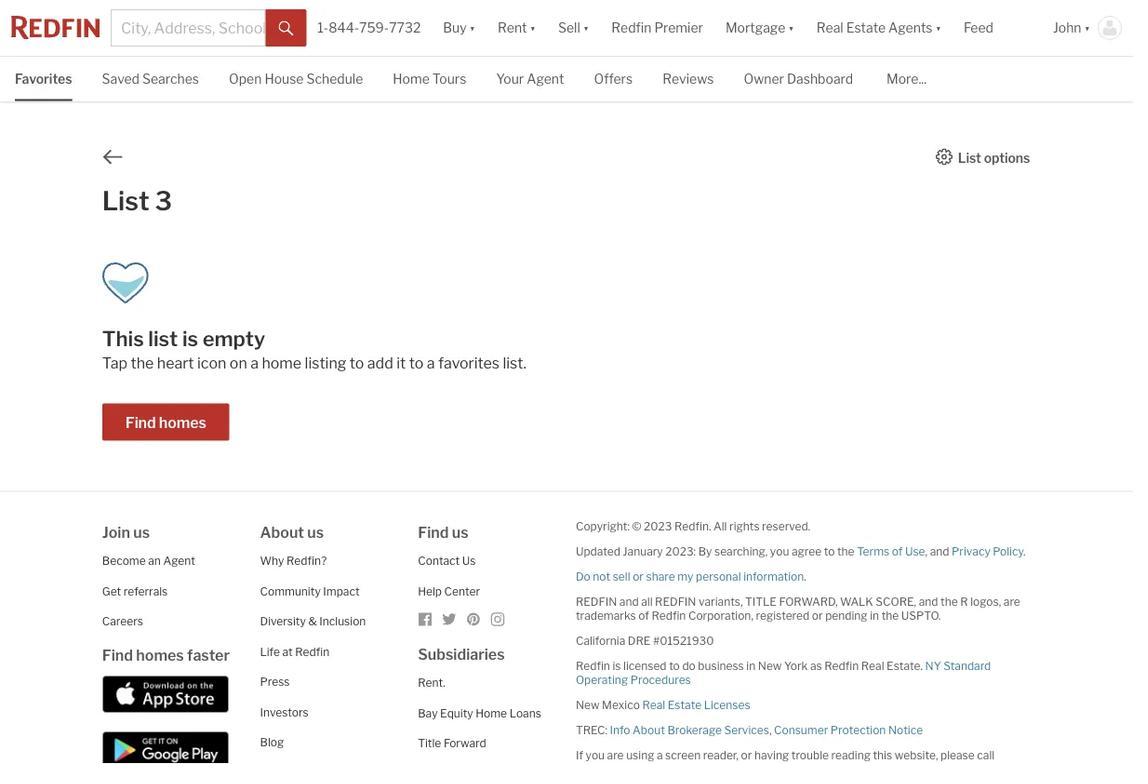 Task type: vqa. For each thing, say whether or not it's contained in the screenshot.
bottom .
yes



Task type: describe. For each thing, give the bounding box(es) containing it.
1 vertical spatial estate
[[668, 699, 702, 712]]

and left all
[[620, 595, 639, 609]]

is inside this list is empty tap the heart icon on a home listing to add it to a favorites list.
[[182, 326, 198, 351]]

are inside "if you are using a screen reader, or having trouble reading this website, please call redfin customer support for help at"
[[608, 749, 624, 763]]

subsidiaries
[[418, 646, 505, 664]]

owner
[[744, 71, 785, 87]]

walk
[[841, 595, 874, 609]]

as
[[811, 660, 823, 673]]

call
[[978, 749, 995, 763]]

redfin?
[[287, 554, 327, 568]]

#01521930
[[654, 634, 715, 648]]

▾ for rent ▾
[[530, 20, 536, 36]]

rent ▾ button
[[487, 0, 547, 56]]

licensed
[[624, 660, 667, 673]]

website,
[[895, 749, 939, 763]]

screen
[[666, 749, 701, 763]]

rent ▾
[[498, 20, 536, 36]]

searching,
[[715, 545, 768, 559]]

▾ inside real estate agents ▾ link
[[936, 20, 942, 36]]

1 horizontal spatial new
[[759, 660, 782, 673]]

us for find us
[[452, 524, 469, 542]]

2 redfin from the left
[[656, 595, 697, 609]]

ny standard operating procedures link
[[576, 660, 992, 687]]

ny
[[926, 660, 942, 673]]

list.
[[503, 354, 527, 372]]

reading
[[832, 749, 871, 763]]

notice
[[889, 724, 924, 737]]

support
[[667, 763, 710, 764]]

customer
[[613, 763, 665, 764]]

redfin down &
[[295, 645, 330, 659]]

saved
[[102, 71, 140, 87]]

more...
[[887, 71, 927, 87]]

contact
[[418, 554, 460, 568]]

protection
[[831, 724, 887, 737]]

us
[[463, 554, 476, 568]]

open house schedule link
[[229, 57, 363, 99]]

services
[[725, 724, 770, 737]]

listing
[[305, 354, 347, 372]]

find homes
[[125, 414, 206, 432]]

1 horizontal spatial is
[[613, 660, 621, 673]]

become
[[102, 554, 146, 568]]

0 horizontal spatial at
[[283, 645, 293, 659]]

procedures
[[631, 674, 692, 687]]

submit search image
[[279, 21, 294, 36]]

1 horizontal spatial .
[[1024, 545, 1027, 559]]

a inside "if you are using a screen reader, or having trouble reading this website, please call redfin customer support for help at"
[[657, 749, 663, 763]]

owner dashboard
[[744, 71, 854, 87]]

this list is empty tap the heart icon on a home listing to add it to a favorites list.
[[102, 326, 527, 372]]

agents
[[889, 20, 933, 36]]

1 horizontal spatial of
[[893, 545, 903, 559]]

center
[[445, 585, 481, 598]]

it
[[397, 354, 406, 372]]

list
[[148, 326, 178, 351]]

score,
[[876, 595, 917, 609]]

real estate agents ▾ link
[[817, 0, 942, 56]]

us for about us
[[308, 524, 324, 542]]

mortgage ▾ button
[[726, 0, 795, 56]]

1 vertical spatial real
[[862, 660, 885, 673]]

copyright:
[[576, 520, 630, 533]]

of inside redfin and all redfin variants, title forward, walk score, and the r logos, are trademarks of redfin corporation, registered or pending in the uspto.
[[639, 609, 650, 623]]

registered
[[756, 609, 810, 623]]

why redfin?
[[260, 554, 327, 568]]

download the redfin app on the apple app store image
[[102, 676, 229, 713]]

forward
[[444, 737, 487, 750]]

are inside redfin and all redfin variants, title forward, walk score, and the r logos, are trademarks of redfin corporation, registered or pending in the uspto.
[[1004, 595, 1021, 609]]

homes for find homes
[[159, 414, 206, 432]]

if
[[576, 749, 584, 763]]

searches
[[142, 71, 199, 87]]

redfin right as
[[825, 660, 860, 673]]

my
[[678, 570, 694, 584]]

do
[[576, 570, 591, 584]]

0 horizontal spatial new
[[576, 699, 600, 712]]

list options button
[[936, 148, 1032, 166]]

1 horizontal spatial you
[[771, 545, 790, 559]]

business
[[699, 660, 745, 673]]

help
[[418, 585, 442, 598]]

forward,
[[780, 595, 838, 609]]

0 horizontal spatial ,
[[770, 724, 772, 737]]

january
[[623, 545, 664, 559]]

loans
[[510, 707, 542, 720]]

privacy policy link
[[952, 545, 1024, 559]]

1 redfin from the left
[[576, 595, 618, 609]]

careers button
[[102, 615, 143, 628]]

consumer
[[775, 724, 829, 737]]

download the redfin app from the google play store image
[[102, 732, 229, 764]]

diversity
[[260, 615, 306, 628]]

homes for find homes faster
[[136, 646, 184, 664]]

policy
[[994, 545, 1024, 559]]

to left the add
[[350, 354, 364, 372]]

your agent
[[497, 71, 565, 87]]

terms of use link
[[858, 545, 926, 559]]

rights
[[730, 520, 760, 533]]

redfin twitter image
[[442, 612, 457, 627]]

home tours
[[393, 71, 467, 87]]

1 horizontal spatial a
[[427, 354, 435, 372]]

real estate agents ▾ button
[[806, 0, 953, 56]]

▾ for buy ▾
[[470, 20, 476, 36]]

estate inside dropdown button
[[847, 20, 886, 36]]

feed button
[[953, 0, 1043, 56]]

bay equity home loans
[[418, 707, 542, 720]]

terms
[[858, 545, 890, 559]]

home
[[262, 354, 302, 372]]

for
[[712, 763, 727, 764]]

empty
[[203, 326, 265, 351]]

the left terms in the right of the page
[[838, 545, 855, 559]]

and up uspto. at the right
[[920, 595, 939, 609]]

investors button
[[260, 706, 309, 719]]

rent ▾ button
[[498, 0, 536, 56]]

tours
[[433, 71, 467, 87]]

please
[[941, 749, 975, 763]]

the inside this list is empty tap the heart icon on a home listing to add it to a favorites list.
[[131, 354, 154, 372]]

info
[[610, 724, 631, 737]]

open house schedule
[[229, 71, 363, 87]]

offers
[[594, 71, 633, 87]]

sell
[[613, 570, 631, 584]]

or inside "if you are using a screen reader, or having trouble reading this website, please call redfin customer support for help at"
[[742, 749, 753, 763]]

blog button
[[260, 736, 284, 749]]

find for find homes faster
[[102, 646, 133, 664]]

open
[[229, 71, 262, 87]]

and right use at right
[[931, 545, 950, 559]]



Task type: locate. For each thing, give the bounding box(es) containing it.
consumer protection notice link
[[775, 724, 924, 737]]

in down 'walk'
[[871, 609, 880, 623]]

▾ right john
[[1085, 20, 1091, 36]]

1 vertical spatial of
[[639, 609, 650, 623]]

3 ▾ from the left
[[584, 20, 590, 36]]

us right join
[[133, 524, 150, 542]]

2 horizontal spatial or
[[813, 609, 824, 623]]

0 vertical spatial real
[[817, 20, 844, 36]]

1 horizontal spatial estate
[[847, 20, 886, 36]]

redfin pinterest image
[[467, 612, 482, 627]]

1 vertical spatial list
[[102, 185, 150, 217]]

0 horizontal spatial redfin
[[576, 595, 618, 609]]

estate up info about brokerage services link
[[668, 699, 702, 712]]

homes
[[159, 414, 206, 432], [136, 646, 184, 664]]

us for join us
[[133, 524, 150, 542]]

0 horizontal spatial is
[[182, 326, 198, 351]]

in inside redfin and all redfin variants, title forward, walk score, and the r logos, are trademarks of redfin corporation, registered or pending in the uspto.
[[871, 609, 880, 623]]

find for find us
[[418, 524, 449, 542]]

, up the 'having'
[[770, 724, 772, 737]]

,
[[926, 545, 928, 559], [770, 724, 772, 737]]

1 vertical spatial agent
[[163, 554, 195, 568]]

title forward button
[[418, 737, 487, 750]]

0 vertical spatial are
[[1004, 595, 1021, 609]]

find inside button
[[125, 414, 156, 432]]

▾ inside rent ▾ dropdown button
[[530, 20, 536, 36]]

3 us from the left
[[452, 524, 469, 542]]

find down tap
[[125, 414, 156, 432]]

the left r
[[941, 595, 959, 609]]

0 horizontal spatial are
[[608, 749, 624, 763]]

▾ right sell
[[584, 20, 590, 36]]

california dre #01521930
[[576, 634, 715, 648]]

1 ▾ from the left
[[470, 20, 476, 36]]

this
[[102, 326, 144, 351]]

inclusion
[[320, 615, 366, 628]]

or up help
[[742, 749, 753, 763]]

redfin and all redfin variants, title forward, walk score, and the r logos, are trademarks of redfin corporation, registered or pending in the uspto.
[[576, 595, 1021, 623]]

0 vertical spatial is
[[182, 326, 198, 351]]

list left options
[[959, 150, 982, 166]]

title
[[746, 595, 777, 609]]

copyright: © 2023 redfin. all rights reserved.
[[576, 520, 811, 533]]

list options
[[959, 150, 1031, 166]]

or right sell on the bottom
[[633, 570, 644, 584]]

information
[[744, 570, 805, 584]]

privacy
[[952, 545, 991, 559]]

new up trec:
[[576, 699, 600, 712]]

saved searches
[[102, 71, 199, 87]]

info about brokerage services link
[[610, 724, 770, 737]]

1 horizontal spatial about
[[633, 724, 666, 737]]

2 us from the left
[[308, 524, 324, 542]]

you
[[771, 545, 790, 559], [586, 749, 605, 763]]

are up customer
[[608, 749, 624, 763]]

0 vertical spatial or
[[633, 570, 644, 584]]

▾ for john ▾
[[1085, 20, 1091, 36]]

you right if
[[586, 749, 605, 763]]

us up redfin?
[[308, 524, 324, 542]]

1 vertical spatial at
[[754, 763, 765, 764]]

john
[[1054, 20, 1082, 36]]

▾ for mortgage ▾
[[789, 20, 795, 36]]

home left tours
[[393, 71, 430, 87]]

real left estate.
[[862, 660, 885, 673]]

tap
[[102, 354, 128, 372]]

5 ▾ from the left
[[936, 20, 942, 36]]

0 vertical spatial agent
[[527, 71, 565, 87]]

reviews
[[663, 71, 715, 87]]

contact us button
[[418, 554, 476, 568]]

redfin premier button
[[601, 0, 715, 56]]

redfin facebook image
[[418, 612, 433, 627]]

list
[[959, 150, 982, 166], [102, 185, 150, 217]]

home
[[393, 71, 430, 87], [476, 707, 507, 720]]

0 vertical spatial find
[[125, 414, 156, 432]]

estate left agents at right
[[847, 20, 886, 36]]

sell
[[559, 20, 581, 36]]

▾ for sell ▾
[[584, 20, 590, 36]]

find up contact
[[418, 524, 449, 542]]

redfin up trademarks
[[576, 595, 618, 609]]

redfin down all
[[652, 609, 686, 623]]

1 horizontal spatial list
[[959, 150, 982, 166]]

6 ▾ from the left
[[1085, 20, 1091, 36]]

of left use at right
[[893, 545, 903, 559]]

redfin left premier
[[612, 20, 652, 36]]

you inside "if you are using a screen reader, or having trouble reading this website, please call redfin customer support for help at"
[[586, 749, 605, 763]]

0 vertical spatial you
[[771, 545, 790, 559]]

0 vertical spatial in
[[871, 609, 880, 623]]

1 vertical spatial find
[[418, 524, 449, 542]]

1 vertical spatial about
[[633, 724, 666, 737]]

life at redfin button
[[260, 645, 330, 659]]

a right on
[[251, 354, 259, 372]]

do not sell or share my personal information .
[[576, 570, 807, 584]]

▾ right mortgage
[[789, 20, 795, 36]]

1 vertical spatial are
[[608, 749, 624, 763]]

brokerage
[[668, 724, 723, 737]]

2 horizontal spatial real
[[862, 660, 885, 673]]

0 horizontal spatial in
[[747, 660, 756, 673]]

find homes button
[[102, 404, 230, 441]]

uspto.
[[902, 609, 942, 623]]

or inside redfin and all redfin variants, title forward, walk score, and the r logos, are trademarks of redfin corporation, registered or pending in the uspto.
[[813, 609, 824, 623]]

0 horizontal spatial us
[[133, 524, 150, 542]]

1 horizontal spatial at
[[754, 763, 765, 764]]

about us
[[260, 524, 324, 542]]

not
[[593, 570, 611, 584]]

or down forward,
[[813, 609, 824, 623]]

1 vertical spatial homes
[[136, 646, 184, 664]]

0 horizontal spatial list
[[102, 185, 150, 217]]

list left 3
[[102, 185, 150, 217]]

having
[[755, 749, 790, 763]]

blog
[[260, 736, 284, 749]]

0 vertical spatial homes
[[159, 414, 206, 432]]

find for find homes
[[125, 414, 156, 432]]

▾
[[470, 20, 476, 36], [530, 20, 536, 36], [584, 20, 590, 36], [789, 20, 795, 36], [936, 20, 942, 36], [1085, 20, 1091, 36]]

is
[[182, 326, 198, 351], [613, 660, 621, 673]]

▾ inside buy ▾ dropdown button
[[470, 20, 476, 36]]

2 vertical spatial find
[[102, 646, 133, 664]]

to right it
[[409, 354, 424, 372]]

redfin inside redfin premier button
[[612, 20, 652, 36]]

2 horizontal spatial a
[[657, 749, 663, 763]]

bay
[[418, 707, 438, 720]]

1 vertical spatial in
[[747, 660, 756, 673]]

home left loans
[[476, 707, 507, 720]]

1 horizontal spatial real
[[817, 20, 844, 36]]

referrals
[[124, 585, 168, 598]]

is right list
[[182, 326, 198, 351]]

City, Address, School, Agent, ZIP search field
[[111, 9, 266, 47]]

redfin instagram image
[[491, 612, 506, 627]]

0 vertical spatial of
[[893, 545, 903, 559]]

of down all
[[639, 609, 650, 623]]

owner dashboard link
[[744, 57, 854, 99]]

at inside "if you are using a screen reader, or having trouble reading this website, please call redfin customer support for help at"
[[754, 763, 765, 764]]

this
[[874, 749, 893, 763]]

. down the 'agree'
[[805, 570, 807, 584]]

list for list options
[[959, 150, 982, 166]]

john ▾
[[1054, 20, 1091, 36]]

0 vertical spatial ,
[[926, 545, 928, 559]]

new left york
[[759, 660, 782, 673]]

1 vertical spatial or
[[813, 609, 824, 623]]

estate
[[847, 20, 886, 36], [668, 699, 702, 712]]

1 vertical spatial ,
[[770, 724, 772, 737]]

agent right your
[[527, 71, 565, 87]]

0 horizontal spatial home
[[393, 71, 430, 87]]

sell ▾ button
[[547, 0, 601, 56]]

▾ right the rent
[[530, 20, 536, 36]]

0 vertical spatial .
[[1024, 545, 1027, 559]]

, left privacy at right bottom
[[926, 545, 928, 559]]

1 vertical spatial you
[[586, 749, 605, 763]]

844-
[[329, 20, 359, 36]]

house
[[265, 71, 304, 87]]

1 horizontal spatial or
[[742, 749, 753, 763]]

real inside real estate agents ▾ link
[[817, 20, 844, 36]]

1 us from the left
[[133, 524, 150, 542]]

0 horizontal spatial about
[[260, 524, 304, 542]]

trec: info about brokerage services , consumer protection notice
[[576, 724, 924, 737]]

▾ right agents at right
[[936, 20, 942, 36]]

is up operating
[[613, 660, 621, 673]]

homes down the heart
[[159, 414, 206, 432]]

all
[[714, 520, 728, 533]]

1 horizontal spatial home
[[476, 707, 507, 720]]

by
[[699, 545, 713, 559]]

1 vertical spatial new
[[576, 699, 600, 712]]

0 horizontal spatial of
[[639, 609, 650, 623]]

us
[[133, 524, 150, 542], [308, 524, 324, 542], [452, 524, 469, 542]]

dashboard
[[788, 71, 854, 87]]

homes inside button
[[159, 414, 206, 432]]

about up using
[[633, 724, 666, 737]]

0 vertical spatial about
[[260, 524, 304, 542]]

1 horizontal spatial redfin
[[656, 595, 697, 609]]

all
[[642, 595, 653, 609]]

0 horizontal spatial a
[[251, 354, 259, 372]]

an
[[148, 554, 161, 568]]

list inside list options button
[[959, 150, 982, 166]]

0 vertical spatial new
[[759, 660, 782, 673]]

us up 'us'
[[452, 524, 469, 542]]

redfin inside redfin and all redfin variants, title forward, walk score, and the r logos, are trademarks of redfin corporation, registered or pending in the uspto.
[[652, 609, 686, 623]]

buy ▾
[[443, 20, 476, 36]]

real down procedures
[[643, 699, 666, 712]]

▾ inside mortgage ▾ dropdown button
[[789, 20, 795, 36]]

0 horizontal spatial you
[[586, 749, 605, 763]]

using
[[627, 749, 655, 763]]

personal
[[696, 570, 742, 584]]

find
[[125, 414, 156, 432], [418, 524, 449, 542], [102, 646, 133, 664]]

1 horizontal spatial in
[[871, 609, 880, 623]]

mortgage ▾ button
[[715, 0, 806, 56]]

0 vertical spatial home
[[393, 71, 430, 87]]

0 horizontal spatial real
[[643, 699, 666, 712]]

agent right an
[[163, 554, 195, 568]]

1 horizontal spatial us
[[308, 524, 324, 542]]

0 horizontal spatial agent
[[163, 554, 195, 568]]

the right tap
[[131, 354, 154, 372]]

sell ▾ button
[[559, 0, 590, 56]]

pending
[[826, 609, 868, 623]]

3
[[155, 185, 172, 217]]

find down careers "button"
[[102, 646, 133, 664]]

1 vertical spatial is
[[613, 660, 621, 673]]

redfin is licensed to do business in new york as redfin real estate.
[[576, 660, 926, 673]]

in right business
[[747, 660, 756, 673]]

0 horizontal spatial .
[[805, 570, 807, 584]]

real up dashboard at the right of the page
[[817, 20, 844, 36]]

about up why
[[260, 524, 304, 542]]

. right privacy at right bottom
[[1024, 545, 1027, 559]]

a right using
[[657, 749, 663, 763]]

1-
[[318, 20, 329, 36]]

buy ▾ button
[[443, 0, 476, 56]]

2 vertical spatial real
[[643, 699, 666, 712]]

redfin inside "if you are using a screen reader, or having trouble reading this website, please call redfin customer support for help at"
[[576, 763, 611, 764]]

get referrals button
[[102, 585, 168, 598]]

0 vertical spatial list
[[959, 150, 982, 166]]

a right it
[[427, 354, 435, 372]]

▾ right buy on the left top
[[470, 20, 476, 36]]

to right the 'agree'
[[825, 545, 835, 559]]

home tours link
[[393, 57, 467, 99]]

1 horizontal spatial agent
[[527, 71, 565, 87]]

offers link
[[594, 57, 633, 99]]

1 vertical spatial home
[[476, 707, 507, 720]]

homes up download the redfin app on the apple app store "image"
[[136, 646, 184, 664]]

1 horizontal spatial are
[[1004, 595, 1021, 609]]

the down score,
[[882, 609, 900, 623]]

add
[[368, 354, 394, 372]]

redfin down if
[[576, 763, 611, 764]]

0 horizontal spatial or
[[633, 570, 644, 584]]

2 horizontal spatial us
[[452, 524, 469, 542]]

real
[[817, 20, 844, 36], [862, 660, 885, 673], [643, 699, 666, 712]]

at down the 'having'
[[754, 763, 765, 764]]

0 vertical spatial estate
[[847, 20, 886, 36]]

community
[[260, 585, 321, 598]]

careers
[[102, 615, 143, 628]]

0 vertical spatial at
[[283, 645, 293, 659]]

1 horizontal spatial ,
[[926, 545, 928, 559]]

0 horizontal spatial estate
[[668, 699, 702, 712]]

are right the logos,
[[1004, 595, 1021, 609]]

2 vertical spatial or
[[742, 749, 753, 763]]

ny standard operating procedures
[[576, 660, 992, 687]]

you up information at the right of the page
[[771, 545, 790, 559]]

redfin
[[612, 20, 652, 36], [652, 609, 686, 623], [295, 645, 330, 659], [576, 660, 611, 673], [825, 660, 860, 673], [576, 763, 611, 764]]

at right life
[[283, 645, 293, 659]]

mexico
[[602, 699, 640, 712]]

diversity & inclusion
[[260, 615, 366, 628]]

1 vertical spatial .
[[805, 570, 807, 584]]

real estate agents ▾
[[817, 20, 942, 36]]

updated january 2023: by searching, you agree to the terms of use , and privacy policy .
[[576, 545, 1027, 559]]

are
[[1004, 595, 1021, 609], [608, 749, 624, 763]]

redfin up operating
[[576, 660, 611, 673]]

list for list 3
[[102, 185, 150, 217]]

2 ▾ from the left
[[530, 20, 536, 36]]

buy
[[443, 20, 467, 36]]

▾ inside sell ▾ dropdown button
[[584, 20, 590, 36]]

4 ▾ from the left
[[789, 20, 795, 36]]

to left do
[[670, 660, 680, 673]]

redfin down my
[[656, 595, 697, 609]]

find homes faster
[[102, 646, 230, 664]]

diversity & inclusion button
[[260, 615, 366, 628]]

dre
[[628, 634, 651, 648]]

at
[[283, 645, 293, 659], [754, 763, 765, 764]]



